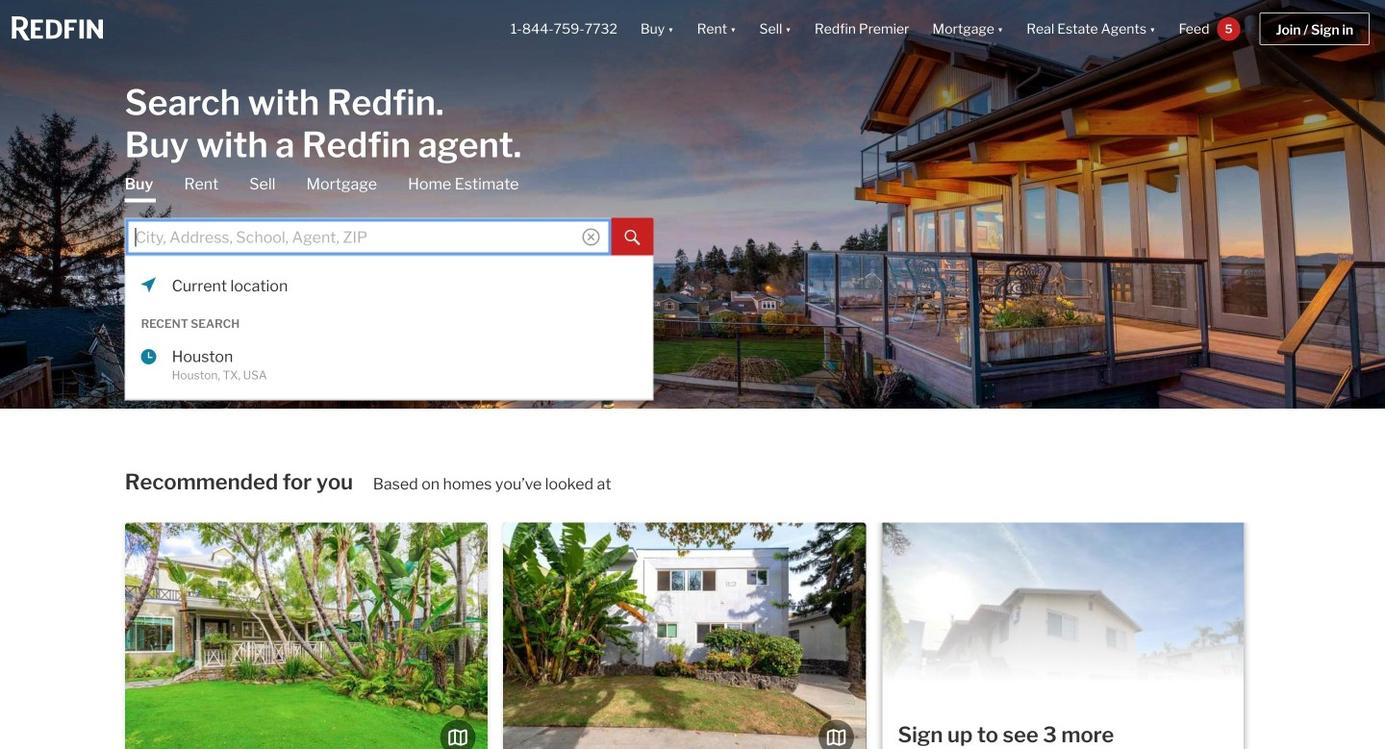 Task type: locate. For each thing, give the bounding box(es) containing it.
photo of 1323 11th st, santa monica, ca 90401 image
[[503, 523, 866, 749], [866, 523, 1229, 749]]

City, Address, School, Agent, ZIP search field
[[125, 218, 611, 256]]

photo of 815 3rd st, santa monica, ca 90403 image
[[125, 523, 488, 749], [488, 523, 851, 749]]

1 photo of 1323 11th st, santa monica, ca 90401 image from the left
[[503, 523, 866, 749]]

search input image
[[583, 228, 600, 246]]

2 photo of 1323 11th st, santa monica, ca 90401 image from the left
[[866, 523, 1229, 749]]

tab list
[[125, 174, 654, 401]]



Task type: describe. For each thing, give the bounding box(es) containing it.
2 photo of 815 3rd st, santa monica, ca 90403 image from the left
[[488, 523, 851, 749]]

submit search image
[[625, 230, 640, 246]]

1 photo of 815 3rd st, santa monica, ca 90403 image from the left
[[125, 523, 488, 749]]

photo of 2577 s sepulveda blvd, los angeles, ca 90064 image
[[883, 521, 1244, 749]]



Task type: vqa. For each thing, say whether or not it's contained in the screenshot.
City, Address, School, Agent, ZIP search box
yes



